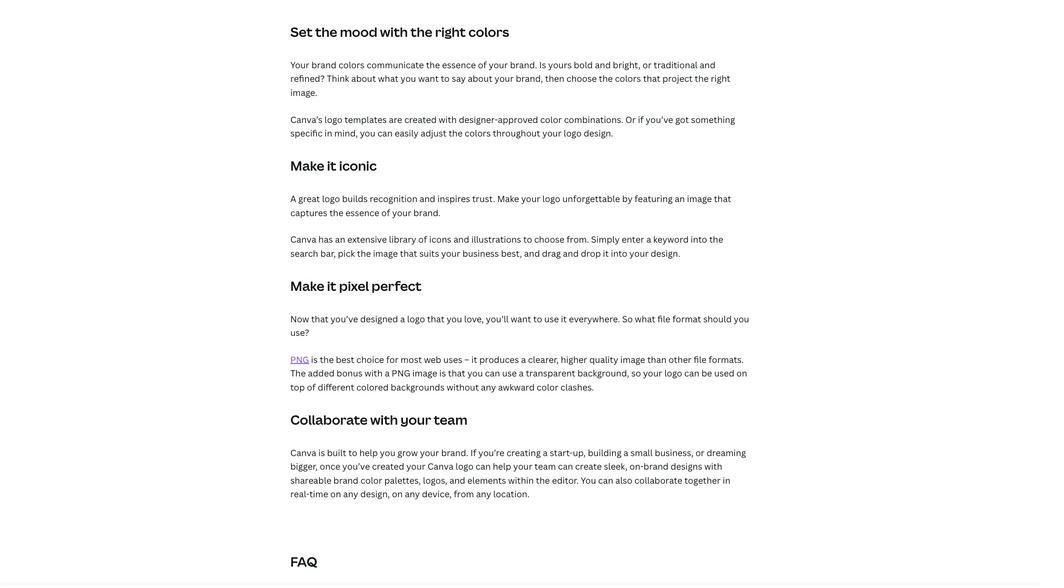 Task type: describe. For each thing, give the bounding box(es) containing it.
logos,
[[423, 474, 447, 486]]

you inside your brand colors communicate the essence of your brand. is yours bold and bright, or traditional and refined? think about what you want to say about your brand, then choose the colors that project the right image.
[[401, 73, 416, 84]]

it inside canva has an extensive library of icons and illustrations to choose from. simply enter a keyword into the search bar, pick the image that suits your business best, and drag and drop it into your design.
[[603, 247, 609, 259]]

1 vertical spatial into
[[611, 247, 627, 259]]

right inside your brand colors communicate the essence of your brand. is yours bold and bright, or traditional and refined? think about what you want to say about your brand, then choose the colors that project the right image.
[[711, 73, 730, 84]]

in inside the canva is built to help you grow your brand. if you're creating a start-up, building a small business, or dreaming bigger, once you've created your canva logo can help your team can create sleek, on-brand designs with shareable brand color palettes, logos, and elements within the editor. you can also collaborate together in real-time on any design, on any device, from any location.
[[723, 474, 730, 486]]

choose inside canva has an extensive library of icons and illustrations to choose from. simply enter a keyword into the search bar, pick the image that suits your business best, and drag and drop it into your design.
[[534, 233, 564, 245]]

unforgettable
[[562, 193, 620, 204]]

a great logo builds recognition and inspires trust. make your logo unforgettable by featuring an image that captures the essence of your brand.
[[290, 193, 731, 218]]

of inside your brand colors communicate the essence of your brand. is yours bold and bright, or traditional and refined? think about what you want to say about your brand, then choose the colors that project the right image.
[[478, 59, 487, 70]]

perfect
[[372, 277, 421, 294]]

so
[[622, 313, 633, 324]]

to inside now that you've designed a logo that you love, you'll want to use it everywhere. so what file format should you use?
[[533, 313, 542, 324]]

your brand colors communicate the essence of your brand. is yours bold and bright, or traditional and refined? think about what you want to say about your brand, then choose the colors that project the right image.
[[290, 59, 730, 98]]

best
[[336, 353, 354, 365]]

choose inside your brand colors communicate the essence of your brand. is yours bold and bright, or traditional and refined? think about what you want to say about your brand, then choose the colors that project the right image.
[[567, 73, 597, 84]]

drop
[[581, 247, 601, 259]]

you inside the canva is built to help you grow your brand. if you're creating a start-up, building a small business, or dreaming bigger, once you've created your canva logo can help your team can create sleek, on-brand designs with shareable brand color palettes, logos, and elements within the editor. you can also collaborate together in real-time on any design, on any device, from any location.
[[380, 447, 395, 458]]

0 vertical spatial into
[[691, 233, 707, 245]]

background,
[[577, 367, 629, 379]]

choice
[[356, 353, 384, 365]]

featuring
[[635, 193, 673, 204]]

brand. for grow
[[441, 447, 468, 458]]

1 about from the left
[[351, 73, 376, 84]]

your left brand,
[[495, 73, 514, 84]]

refined?
[[290, 73, 325, 84]]

logo up the mind,
[[325, 113, 342, 125]]

1 vertical spatial brand
[[644, 460, 669, 472]]

make it iconic
[[290, 157, 377, 174]]

elements
[[467, 474, 506, 486]]

on inside is the best choice for most web uses – it produces a clearer, higher quality image than other file formats. the added bonus with a png image is that you can use a transparent background, so your logo can be used on top of different colored backgrounds without any awkward color clashes.
[[736, 367, 747, 379]]

small
[[631, 447, 653, 458]]

builds
[[342, 193, 368, 204]]

is inside the canva is built to help you grow your brand. if you're creating a start-up, building a small business, or dreaming bigger, once you've created your canva logo can help your team can create sleek, on-brand designs with shareable brand color palettes, logos, and elements within the editor. you can also collaborate together in real-time on any design, on any device, from any location.
[[318, 447, 325, 458]]

any inside is the best choice for most web uses – it produces a clearer, higher quality image than other file formats. the added bonus with a png image is that you can use a transparent background, so your logo can be used on top of different colored backgrounds without any awkward color clashes.
[[481, 381, 496, 393]]

has
[[318, 233, 333, 245]]

it left 'pixel'
[[327, 277, 336, 294]]

make inside a great logo builds recognition and inspires trust. make your logo unforgettable by featuring an image that captures the essence of your brand.
[[497, 193, 519, 204]]

mood
[[340, 23, 377, 41]]

the down extensive
[[357, 247, 371, 259]]

that inside a great logo builds recognition and inspires trust. make your logo unforgettable by featuring an image that captures the essence of your brand.
[[714, 193, 731, 204]]

design,
[[360, 488, 390, 500]]

can up elements
[[476, 460, 491, 472]]

great
[[298, 193, 320, 204]]

2 about from the left
[[468, 73, 493, 84]]

an inside canva has an extensive library of icons and illustrations to choose from. simply enter a keyword into the search bar, pick the image that suits your business best, and drag and drop it into your design.
[[335, 233, 345, 245]]

colors up think
[[339, 59, 365, 70]]

colors inside canva's logo templates are created with designer-approved color combinations. or if you've got something specific in mind, you can easily adjust the colors throughout your logo design.
[[465, 127, 491, 139]]

the right project
[[695, 73, 709, 84]]

designed
[[360, 313, 398, 324]]

is the best choice for most web uses – it produces a clearer, higher quality image than other file formats. the added bonus with a png image is that you can use a transparent background, so your logo can be used on top of different colored backgrounds without any awkward color clashes.
[[290, 353, 747, 393]]

0 horizontal spatial team
[[434, 411, 467, 428]]

produces
[[479, 353, 519, 365]]

created inside the canva is built to help you grow your brand. if you're creating a start-up, building a small business, or dreaming bigger, once you've created your canva logo can help your team can create sleek, on-brand designs with shareable brand color palettes, logos, and elements within the editor. you can also collaborate together in real-time on any design, on any device, from any location.
[[372, 460, 404, 472]]

image up 'so'
[[620, 353, 645, 365]]

your down the enter
[[630, 247, 649, 259]]

everywhere.
[[569, 313, 620, 324]]

can down sleek,
[[598, 474, 613, 486]]

easily
[[395, 127, 418, 139]]

for
[[386, 353, 399, 365]]

your down "icons"
[[441, 247, 460, 259]]

or
[[625, 113, 636, 125]]

1 horizontal spatial help
[[493, 460, 511, 472]]

bright,
[[613, 59, 641, 70]]

and inside the canva is built to help you grow your brand. if you're creating a start-up, building a small business, or dreaming bigger, once you've created your canva logo can help your team can create sleek, on-brand designs with shareable brand color palettes, logos, and elements within the editor. you can also collaborate together in real-time on any design, on any device, from any location.
[[449, 474, 465, 486]]

canva for canva has an extensive library of icons and illustrations to choose from. simply enter a keyword into the search bar, pick the image that suits your business best, and drag and drop it into your design.
[[290, 233, 316, 245]]

are
[[389, 113, 402, 125]]

drag
[[542, 247, 561, 259]]

your left is
[[489, 59, 508, 70]]

with down the colored
[[370, 411, 398, 428]]

sleek,
[[604, 460, 627, 472]]

you're
[[478, 447, 504, 458]]

your down creating
[[513, 460, 532, 472]]

think
[[327, 73, 349, 84]]

the up communicate
[[410, 23, 432, 41]]

a left clearer,
[[521, 353, 526, 365]]

make it pixel perfect
[[290, 277, 421, 294]]

use inside now that you've designed a logo that you love, you'll want to use it everywhere. so what file format should you use?
[[544, 313, 559, 324]]

a inside canva has an extensive library of icons and illustrations to choose from. simply enter a keyword into the search bar, pick the image that suits your business best, and drag and drop it into your design.
[[646, 233, 651, 245]]

and right "icons"
[[453, 233, 469, 245]]

from.
[[567, 233, 589, 245]]

1 vertical spatial is
[[439, 367, 446, 379]]

set the mood with the right colors
[[290, 23, 509, 41]]

colored
[[356, 381, 389, 393]]

set
[[290, 23, 313, 41]]

inspires
[[437, 193, 470, 204]]

suits
[[419, 247, 439, 259]]

business
[[462, 247, 499, 259]]

brand. for of
[[510, 59, 537, 70]]

canva's logo templates are created with designer-approved color combinations. or if you've got something specific in mind, you can easily adjust the colors throughout your logo design.
[[290, 113, 735, 139]]

with inside the canva is built to help you grow your brand. if you're creating a start-up, building a small business, or dreaming bigger, once you've created your canva logo can help your team can create sleek, on-brand designs with shareable brand color palettes, logos, and elements within the editor. you can also collaborate together in real-time on any design, on any device, from any location.
[[704, 460, 722, 472]]

the right keyword
[[709, 233, 723, 245]]

0 vertical spatial png
[[290, 353, 309, 365]]

bigger,
[[290, 460, 318, 472]]

your right the trust. on the left top
[[521, 193, 540, 204]]

color inside is the best choice for most web uses – it produces a clearer, higher quality image than other file formats. the added bonus with a png image is that you can use a transparent background, so your logo can be used on top of different colored backgrounds without any awkward color clashes.
[[537, 381, 558, 393]]

a up awkward
[[519, 367, 524, 379]]

that inside canva has an extensive library of icons and illustrations to choose from. simply enter a keyword into the search bar, pick the image that suits your business best, and drag and drop it into your design.
[[400, 247, 417, 259]]

formats.
[[709, 353, 744, 365]]

and inside a great logo builds recognition and inspires trust. make your logo unforgettable by featuring an image that captures the essence of your brand.
[[420, 193, 435, 204]]

web
[[424, 353, 441, 365]]

image inside a great logo builds recognition and inspires trust. make your logo unforgettable by featuring an image that captures the essence of your brand.
[[687, 193, 712, 204]]

logo left the unforgettable
[[542, 193, 560, 204]]

you inside canva's logo templates are created with designer-approved color combinations. or if you've got something specific in mind, you can easily adjust the colors throughout your logo design.
[[360, 127, 375, 139]]

iconic
[[339, 157, 377, 174]]

with up communicate
[[380, 23, 408, 41]]

business,
[[655, 447, 693, 458]]

color inside canva's logo templates are created with designer-approved color combinations. or if you've got something specific in mind, you can easily adjust the colors throughout your logo design.
[[540, 113, 562, 125]]

an inside a great logo builds recognition and inspires trust. make your logo unforgettable by featuring an image that captures the essence of your brand.
[[675, 193, 685, 204]]

the right set
[[315, 23, 337, 41]]

can left be
[[684, 367, 699, 379]]

you left love,
[[447, 313, 462, 324]]

want inside your brand colors communicate the essence of your brand. is yours bold and bright, or traditional and refined? think about what you want to say about your brand, then choose the colors that project the right image.
[[418, 73, 439, 84]]

a down for
[[385, 367, 390, 379]]

clearer,
[[528, 353, 559, 365]]

traditional
[[654, 59, 698, 70]]

trust.
[[472, 193, 495, 204]]

then
[[545, 73, 564, 84]]

pick
[[338, 247, 355, 259]]

your down backgrounds
[[401, 411, 431, 428]]

shareable
[[290, 474, 331, 486]]

higher
[[561, 353, 587, 365]]

it inside is the best choice for most web uses – it produces a clearer, higher quality image than other file formats. the added bonus with a png image is that you can use a transparent background, so your logo can be used on top of different colored backgrounds without any awkward color clashes.
[[471, 353, 477, 365]]

specific
[[290, 127, 323, 139]]

brand,
[[516, 73, 543, 84]]

and right bold
[[595, 59, 611, 70]]

added
[[308, 367, 334, 379]]

logo inside the canva is built to help you grow your brand. if you're creating a start-up, building a small business, or dreaming bigger, once you've created your canva logo can help your team can create sleek, on-brand designs with shareable brand color palettes, logos, and elements within the editor. you can also collaborate together in real-time on any design, on any device, from any location.
[[456, 460, 474, 472]]

your inside canva's logo templates are created with designer-approved color combinations. or if you've got something specific in mind, you can easily adjust the colors throughout your logo design.
[[542, 127, 562, 139]]

of inside is the best choice for most web uses – it produces a clearer, higher quality image than other file formats. the added bonus with a png image is that you can use a transparent background, so your logo can be used on top of different colored backgrounds without any awkward color clashes.
[[307, 381, 316, 393]]

used
[[714, 367, 734, 379]]

image up backgrounds
[[412, 367, 437, 379]]

colors up your brand colors communicate the essence of your brand. is yours bold and bright, or traditional and refined? think about what you want to say about your brand, then choose the colors that project the right image.
[[468, 23, 509, 41]]

recognition
[[370, 193, 417, 204]]

within
[[508, 474, 534, 486]]

icons
[[429, 233, 451, 245]]

faq
[[290, 552, 317, 570]]

any left 'design,'
[[343, 488, 358, 500]]

you right should
[[734, 313, 749, 324]]

what inside now that you've designed a logo that you love, you'll want to use it everywhere. so what file format should you use?
[[635, 313, 655, 324]]

together
[[684, 474, 721, 486]]

your down grow
[[406, 460, 426, 472]]

colors down bright,
[[615, 73, 641, 84]]

0 horizontal spatial help
[[359, 447, 378, 458]]

keyword
[[653, 233, 689, 245]]

designs
[[671, 460, 702, 472]]

creating
[[507, 447, 541, 458]]

top
[[290, 381, 305, 393]]

the inside canva's logo templates are created with designer-approved color combinations. or if you've got something specific in mind, you can easily adjust the colors throughout your logo design.
[[449, 127, 463, 139]]

and left drag
[[524, 247, 540, 259]]

library
[[389, 233, 416, 245]]

brand inside your brand colors communicate the essence of your brand. is yours bold and bright, or traditional and refined? think about what you want to say about your brand, then choose the colors that project the right image.
[[311, 59, 336, 70]]

transparent
[[526, 367, 575, 379]]

without
[[447, 381, 479, 393]]

best,
[[501, 247, 522, 259]]

of inside canva has an extensive library of icons and illustrations to choose from. simply enter a keyword into the search bar, pick the image that suits your business best, and drag and drop it into your design.
[[418, 233, 427, 245]]

than
[[647, 353, 666, 365]]

start-
[[550, 447, 573, 458]]

any down palettes,
[[405, 488, 420, 500]]



Task type: locate. For each thing, give the bounding box(es) containing it.
on right time
[[330, 488, 341, 500]]

on right used
[[736, 367, 747, 379]]

bold
[[574, 59, 593, 70]]

on
[[736, 367, 747, 379], [330, 488, 341, 500], [392, 488, 403, 500]]

you've down 'pixel'
[[331, 313, 358, 324]]

right
[[435, 23, 466, 41], [711, 73, 730, 84]]

canva inside canva has an extensive library of icons and illustrations to choose from. simply enter a keyword into the search bar, pick the image that suits your business best, and drag and drop it into your design.
[[290, 233, 316, 245]]

logo right great
[[322, 193, 340, 204]]

essence down builds
[[345, 207, 379, 218]]

1 horizontal spatial in
[[723, 474, 730, 486]]

make for make it pixel perfect
[[290, 277, 324, 294]]

to left say
[[441, 73, 450, 84]]

got
[[675, 113, 689, 125]]

make
[[290, 157, 324, 174], [497, 193, 519, 204], [290, 277, 324, 294]]

1 vertical spatial in
[[723, 474, 730, 486]]

color down transparent in the bottom right of the page
[[537, 381, 558, 393]]

the right adjust
[[449, 127, 463, 139]]

communicate
[[367, 59, 424, 70]]

help down you're
[[493, 460, 511, 472]]

be
[[702, 367, 712, 379]]

any down elements
[[476, 488, 491, 500]]

0 vertical spatial brand.
[[510, 59, 537, 70]]

file inside is the best choice for most web uses – it produces a clearer, higher quality image than other file formats. the added bonus with a png image is that you can use a transparent background, so your logo can be used on top of different colored backgrounds without any awkward color clashes.
[[694, 353, 707, 365]]

illustrations
[[471, 233, 521, 245]]

and down from.
[[563, 247, 579, 259]]

choose up drag
[[534, 233, 564, 245]]

make for make it iconic
[[290, 157, 324, 174]]

choose down bold
[[567, 73, 597, 84]]

2 vertical spatial is
[[318, 447, 325, 458]]

make down search
[[290, 277, 324, 294]]

0 horizontal spatial right
[[435, 23, 466, 41]]

logo down other
[[664, 367, 682, 379]]

adjust
[[421, 127, 447, 139]]

your down than
[[643, 367, 662, 379]]

team down start- on the bottom right of page
[[535, 460, 556, 472]]

brand. inside a great logo builds recognition and inspires trust. make your logo unforgettable by featuring an image that captures the essence of your brand.
[[413, 207, 441, 218]]

into down simply on the right top of page
[[611, 247, 627, 259]]

you've inside canva's logo templates are created with designer-approved color combinations. or if you've got something specific in mind, you can easily adjust the colors throughout your logo design.
[[646, 113, 673, 125]]

it right –
[[471, 353, 477, 365]]

into
[[691, 233, 707, 245], [611, 247, 627, 259]]

0 vertical spatial file
[[657, 313, 670, 324]]

you inside is the best choice for most web uses – it produces a clearer, higher quality image than other file formats. the added bonus with a png image is that you can use a transparent background, so your logo can be used on top of different colored backgrounds without any awkward color clashes.
[[467, 367, 483, 379]]

about right think
[[351, 73, 376, 84]]

collaborate
[[635, 474, 682, 486]]

you
[[581, 474, 596, 486]]

1 vertical spatial file
[[694, 353, 707, 365]]

what inside your brand colors communicate the essence of your brand. is yours bold and bright, or traditional and refined? think about what you want to say about your brand, then choose the colors that project the right image.
[[378, 73, 399, 84]]

is left the built
[[318, 447, 325, 458]]

your inside is the best choice for most web uses – it produces a clearer, higher quality image than other file formats. the added bonus with a png image is that you can use a transparent background, so your logo can be used on top of different colored backgrounds without any awkward color clashes.
[[643, 367, 662, 379]]

want right you'll
[[511, 313, 531, 324]]

your right grow
[[420, 447, 439, 458]]

now that you've designed a logo that you love, you'll want to use it everywhere. so what file format should you use?
[[290, 313, 749, 338]]

want
[[418, 73, 439, 84], [511, 313, 531, 324]]

what
[[378, 73, 399, 84], [635, 313, 655, 324]]

with
[[380, 23, 408, 41], [439, 113, 457, 125], [365, 367, 383, 379], [370, 411, 398, 428], [704, 460, 722, 472]]

1 vertical spatial or
[[696, 447, 705, 458]]

1 vertical spatial color
[[537, 381, 558, 393]]

1 vertical spatial png
[[392, 367, 410, 379]]

other
[[669, 353, 692, 365]]

file left the format
[[657, 313, 670, 324]]

1 vertical spatial want
[[511, 313, 531, 324]]

png inside is the best choice for most web uses – it produces a clearer, higher quality image than other file formats. the added bonus with a png image is that you can use a transparent background, so your logo can be used on top of different colored backgrounds without any awkward color clashes.
[[392, 367, 410, 379]]

a left start- on the bottom right of page
[[543, 447, 548, 458]]

1 horizontal spatial into
[[691, 233, 707, 245]]

0 horizontal spatial file
[[657, 313, 670, 324]]

a inside now that you've designed a logo that you love, you'll want to use it everywhere. so what file format should you use?
[[400, 313, 405, 324]]

0 vertical spatial right
[[435, 23, 466, 41]]

0 horizontal spatial about
[[351, 73, 376, 84]]

1 horizontal spatial use
[[544, 313, 559, 324]]

of inside a great logo builds recognition and inspires trust. make your logo unforgettable by featuring an image that captures the essence of your brand.
[[381, 207, 390, 218]]

created up palettes,
[[372, 460, 404, 472]]

brand. inside your brand colors communicate the essence of your brand. is yours bold and bright, or traditional and refined? think about what you want to say about your brand, then choose the colors that project the right image.
[[510, 59, 537, 70]]

created inside canva's logo templates are created with designer-approved color combinations. or if you've got something specific in mind, you can easily adjust the colors throughout your logo design.
[[404, 113, 437, 125]]

in
[[325, 127, 332, 139], [723, 474, 730, 486]]

canva up the "logos,"
[[428, 460, 454, 472]]

about right say
[[468, 73, 493, 84]]

use up awkward
[[502, 367, 517, 379]]

1 horizontal spatial file
[[694, 353, 707, 365]]

templates
[[345, 113, 387, 125]]

the inside a great logo builds recognition and inspires trust. make your logo unforgettable by featuring an image that captures the essence of your brand.
[[329, 207, 343, 218]]

1 vertical spatial choose
[[534, 233, 564, 245]]

and right the traditional on the right top
[[700, 59, 715, 70]]

or inside the canva is built to help you grow your brand. if you're creating a start-up, building a small business, or dreaming bigger, once you've created your canva logo can help your team can create sleek, on-brand designs with shareable brand color palettes, logos, and elements within the editor. you can also collaborate together in real-time on any design, on any device, from any location.
[[696, 447, 705, 458]]

logo down if
[[456, 460, 474, 472]]

or inside your brand colors communicate the essence of your brand. is yours bold and bright, or traditional and refined? think about what you want to say about your brand, then choose the colors that project the right image.
[[643, 59, 652, 70]]

1 horizontal spatial choose
[[567, 73, 597, 84]]

on-
[[630, 460, 644, 472]]

from
[[454, 488, 474, 500]]

2 vertical spatial canva
[[428, 460, 454, 472]]

a
[[290, 193, 296, 204]]

1 horizontal spatial png
[[392, 367, 410, 379]]

0 vertical spatial what
[[378, 73, 399, 84]]

2 horizontal spatial on
[[736, 367, 747, 379]]

0 horizontal spatial an
[[335, 233, 345, 245]]

essence up say
[[442, 59, 476, 70]]

2 vertical spatial make
[[290, 277, 324, 294]]

love,
[[464, 313, 484, 324]]

image.
[[290, 87, 317, 98]]

color inside the canva is built to help you grow your brand. if you're creating a start-up, building a small business, or dreaming bigger, once you've created your canva logo can help your team can create sleek, on-brand designs with shareable brand color palettes, logos, and elements within the editor. you can also collaborate together in real-time on any design, on any device, from any location.
[[361, 474, 382, 486]]

your right throughout
[[542, 127, 562, 139]]

2 horizontal spatial brand.
[[510, 59, 537, 70]]

0 vertical spatial color
[[540, 113, 562, 125]]

format
[[672, 313, 701, 324]]

what down communicate
[[378, 73, 399, 84]]

brand. inside the canva is built to help you grow your brand. if you're creating a start-up, building a small business, or dreaming bigger, once you've created your canva logo can help your team can create sleek, on-brand designs with shareable brand color palettes, logos, and elements within the editor. you can also collaborate together in real-time on any design, on any device, from any location.
[[441, 447, 468, 458]]

and
[[595, 59, 611, 70], [700, 59, 715, 70], [420, 193, 435, 204], [453, 233, 469, 245], [524, 247, 540, 259], [563, 247, 579, 259], [449, 474, 465, 486]]

0 vertical spatial an
[[675, 193, 685, 204]]

0 vertical spatial brand
[[311, 59, 336, 70]]

the up "combinations."
[[599, 73, 613, 84]]

make down the specific
[[290, 157, 324, 174]]

on down palettes,
[[392, 488, 403, 500]]

1 horizontal spatial an
[[675, 193, 685, 204]]

0 vertical spatial help
[[359, 447, 378, 458]]

project
[[662, 73, 693, 84]]

0 vertical spatial you've
[[646, 113, 673, 125]]

real-
[[290, 488, 309, 500]]

to right you'll
[[533, 313, 542, 324]]

1 vertical spatial brand.
[[413, 207, 441, 218]]

or right bright,
[[643, 59, 652, 70]]

it inside now that you've designed a logo that you love, you'll want to use it everywhere. so what file format should you use?
[[561, 313, 567, 324]]

collaborate with your team
[[290, 411, 467, 428]]

0 horizontal spatial png
[[290, 353, 309, 365]]

an right featuring
[[675, 193, 685, 204]]

to inside canva has an extensive library of icons and illustrations to choose from. simply enter a keyword into the search bar, pick the image that suits your business best, and drag and drop it into your design.
[[523, 233, 532, 245]]

1 horizontal spatial what
[[635, 313, 655, 324]]

0 vertical spatial choose
[[567, 73, 597, 84]]

essence inside your brand colors communicate the essence of your brand. is yours bold and bright, or traditional and refined? think about what you want to say about your brand, then choose the colors that project the right image.
[[442, 59, 476, 70]]

0 horizontal spatial brand.
[[413, 207, 441, 218]]

png up the
[[290, 353, 309, 365]]

file up be
[[694, 353, 707, 365]]

time
[[309, 488, 328, 500]]

designer-
[[459, 113, 498, 125]]

0 vertical spatial make
[[290, 157, 324, 174]]

image right featuring
[[687, 193, 712, 204]]

and left inspires
[[420, 193, 435, 204]]

backgrounds
[[391, 381, 445, 393]]

1 horizontal spatial or
[[696, 447, 705, 458]]

you down –
[[467, 367, 483, 379]]

2 vertical spatial brand.
[[441, 447, 468, 458]]

you'll
[[486, 313, 509, 324]]

can down are
[[378, 127, 393, 139]]

with up adjust
[[439, 113, 457, 125]]

1 vertical spatial you've
[[331, 313, 358, 324]]

1 horizontal spatial design.
[[651, 247, 680, 259]]

1 vertical spatial design.
[[651, 247, 680, 259]]

can down produces
[[485, 367, 500, 379]]

2 horizontal spatial is
[[439, 367, 446, 379]]

is right png link
[[311, 353, 318, 365]]

help
[[359, 447, 378, 458], [493, 460, 511, 472]]

the
[[290, 367, 306, 379]]

grow
[[397, 447, 418, 458]]

want inside now that you've designed a logo that you love, you'll want to use it everywhere. so what file format should you use?
[[511, 313, 531, 324]]

to
[[441, 73, 450, 84], [523, 233, 532, 245], [533, 313, 542, 324], [348, 447, 357, 458]]

that inside is the best choice for most web uses – it produces a clearer, higher quality image than other file formats. the added bonus with a png image is that you can use a transparent background, so your logo can be used on top of different colored backgrounds without any awkward color clashes.
[[448, 367, 465, 379]]

you've inside the canva is built to help you grow your brand. if you're creating a start-up, building a small business, or dreaming bigger, once you've created your canva logo can help your team can create sleek, on-brand designs with shareable brand color palettes, logos, and elements within the editor. you can also collaborate together in real-time on any design, on any device, from any location.
[[342, 460, 370, 472]]

create
[[575, 460, 602, 472]]

0 vertical spatial team
[[434, 411, 467, 428]]

bonus
[[337, 367, 363, 379]]

approved
[[498, 113, 538, 125]]

something
[[691, 113, 735, 125]]

0 horizontal spatial design.
[[584, 127, 613, 139]]

use up clearer,
[[544, 313, 559, 324]]

to inside the canva is built to help you grow your brand. if you're creating a start-up, building a small business, or dreaming bigger, once you've created your canva logo can help your team can create sleek, on-brand designs with shareable brand color palettes, logos, and elements within the editor. you can also collaborate together in real-time on any design, on any device, from any location.
[[348, 447, 357, 458]]

1 horizontal spatial right
[[711, 73, 730, 84]]

1 horizontal spatial is
[[318, 447, 325, 458]]

0 vertical spatial design.
[[584, 127, 613, 139]]

–
[[464, 353, 469, 365]]

1 vertical spatial right
[[711, 73, 730, 84]]

1 vertical spatial make
[[497, 193, 519, 204]]

created up adjust
[[404, 113, 437, 125]]

that
[[643, 73, 660, 84], [714, 193, 731, 204], [400, 247, 417, 259], [311, 313, 328, 324], [427, 313, 444, 324], [448, 367, 465, 379]]

team down the without
[[434, 411, 467, 428]]

bar,
[[320, 247, 336, 259]]

uses
[[443, 353, 462, 365]]

right up say
[[435, 23, 466, 41]]

1 horizontal spatial on
[[392, 488, 403, 500]]

with up the colored
[[365, 367, 383, 379]]

logo inside is the best choice for most web uses – it produces a clearer, higher quality image than other file formats. the added bonus with a png image is that you can use a transparent background, so your logo can be used on top of different colored backgrounds without any awkward color clashes.
[[664, 367, 682, 379]]

palettes,
[[384, 474, 421, 486]]

is down web
[[439, 367, 446, 379]]

an right has
[[335, 233, 345, 245]]

0 vertical spatial use
[[544, 313, 559, 324]]

0 horizontal spatial or
[[643, 59, 652, 70]]

brand up think
[[311, 59, 336, 70]]

1 horizontal spatial want
[[511, 313, 531, 324]]

with inside canva's logo templates are created with designer-approved color combinations. or if you've got something specific in mind, you can easily adjust the colors throughout your logo design.
[[439, 113, 457, 125]]

file
[[657, 313, 670, 324], [694, 353, 707, 365]]

can up editor.
[[558, 460, 573, 472]]

color
[[540, 113, 562, 125], [537, 381, 558, 393], [361, 474, 382, 486]]

png
[[290, 353, 309, 365], [392, 367, 410, 379]]

the inside the canva is built to help you grow your brand. if you're creating a start-up, building a small business, or dreaming bigger, once you've created your canva logo can help your team can create sleek, on-brand designs with shareable brand color palettes, logos, and elements within the editor. you can also collaborate together in real-time on any design, on any device, from any location.
[[536, 474, 550, 486]]

png down for
[[392, 367, 410, 379]]

the right communicate
[[426, 59, 440, 70]]

png link
[[290, 353, 309, 365]]

the
[[315, 23, 337, 41], [410, 23, 432, 41], [426, 59, 440, 70], [599, 73, 613, 84], [695, 73, 709, 84], [449, 127, 463, 139], [329, 207, 343, 218], [709, 233, 723, 245], [357, 247, 371, 259], [320, 353, 334, 365], [536, 474, 550, 486]]

team inside the canva is built to help you grow your brand. if you're creating a start-up, building a small business, or dreaming bigger, once you've created your canva logo can help your team can create sleek, on-brand designs with shareable brand color palettes, logos, and elements within the editor. you can also collaborate together in real-time on any design, on any device, from any location.
[[535, 460, 556, 472]]

throughout
[[493, 127, 540, 139]]

0 vertical spatial is
[[311, 353, 318, 365]]

enter
[[622, 233, 644, 245]]

0 vertical spatial in
[[325, 127, 332, 139]]

it left iconic
[[327, 157, 336, 174]]

1 vertical spatial created
[[372, 460, 404, 472]]

0 horizontal spatial in
[[325, 127, 332, 139]]

editor.
[[552, 474, 579, 486]]

the down builds
[[329, 207, 343, 218]]

simply
[[591, 233, 620, 245]]

you've inside now that you've designed a logo that you love, you'll want to use it everywhere. so what file format should you use?
[[331, 313, 358, 324]]

different
[[318, 381, 354, 393]]

in inside canva's logo templates are created with designer-approved color combinations. or if you've got something specific in mind, you can easily adjust the colors throughout your logo design.
[[325, 127, 332, 139]]

1 vertical spatial use
[[502, 367, 517, 379]]

1 vertical spatial essence
[[345, 207, 379, 218]]

color up 'design,'
[[361, 474, 382, 486]]

right up something
[[711, 73, 730, 84]]

1 horizontal spatial brand.
[[441, 447, 468, 458]]

0 horizontal spatial choose
[[534, 233, 564, 245]]

0 vertical spatial want
[[418, 73, 439, 84]]

search
[[290, 247, 318, 259]]

1 vertical spatial team
[[535, 460, 556, 472]]

0 vertical spatial canva
[[290, 233, 316, 245]]

and up from on the left
[[449, 474, 465, 486]]

any right the without
[[481, 381, 496, 393]]

image
[[687, 193, 712, 204], [373, 247, 398, 259], [620, 353, 645, 365], [412, 367, 437, 379]]

0 horizontal spatial use
[[502, 367, 517, 379]]

1 horizontal spatial team
[[535, 460, 556, 472]]

combinations.
[[564, 113, 623, 125]]

0 vertical spatial created
[[404, 113, 437, 125]]

about
[[351, 73, 376, 84], [468, 73, 493, 84]]

your down recognition
[[392, 207, 411, 218]]

0 horizontal spatial want
[[418, 73, 439, 84]]

0 vertical spatial essence
[[442, 59, 476, 70]]

to right illustrations
[[523, 233, 532, 245]]

image inside canva has an extensive library of icons and illustrations to choose from. simply enter a keyword into the search bar, pick the image that suits your business best, and drag and drop it into your design.
[[373, 247, 398, 259]]

in left the mind,
[[325, 127, 332, 139]]

1 vertical spatial an
[[335, 233, 345, 245]]

0 horizontal spatial what
[[378, 73, 399, 84]]

0 horizontal spatial into
[[611, 247, 627, 259]]

1 horizontal spatial essence
[[442, 59, 476, 70]]

it down simply on the right top of page
[[603, 247, 609, 259]]

1 horizontal spatial about
[[468, 73, 493, 84]]

use inside is the best choice for most web uses – it produces a clearer, higher quality image than other file formats. the added bonus with a png image is that you can use a transparent background, so your logo can be used on top of different colored backgrounds without any awkward color clashes.
[[502, 367, 517, 379]]

you left grow
[[380, 447, 395, 458]]

or
[[643, 59, 652, 70], [696, 447, 705, 458]]

is
[[539, 59, 546, 70]]

to inside your brand colors communicate the essence of your brand. is yours bold and bright, or traditional and refined? think about what you want to say about your brand, then choose the colors that project the right image.
[[441, 73, 450, 84]]

location.
[[493, 488, 530, 500]]

building
[[588, 447, 621, 458]]

also
[[615, 474, 632, 486]]

canva up bigger,
[[290, 447, 316, 458]]

canva for canva is built to help you grow your brand. if you're creating a start-up, building a small business, or dreaming bigger, once you've created your canva logo can help your team can create sleek, on-brand designs with shareable brand color palettes, logos, and elements within the editor. you can also collaborate together in real-time on any design, on any device, from any location.
[[290, 447, 316, 458]]

design. inside canva's logo templates are created with designer-approved color combinations. or if you've got something specific in mind, you can easily adjust the colors throughout your logo design.
[[584, 127, 613, 139]]

design. inside canva has an extensive library of icons and illustrations to choose from. simply enter a keyword into the search bar, pick the image that suits your business best, and drag and drop it into your design.
[[651, 247, 680, 259]]

a left the small
[[624, 447, 628, 458]]

awkward
[[498, 381, 535, 393]]

color right 'approved'
[[540, 113, 562, 125]]

yours
[[548, 59, 572, 70]]

now
[[290, 313, 309, 324]]

mind,
[[334, 127, 358, 139]]

want left say
[[418, 73, 439, 84]]

1 vertical spatial help
[[493, 460, 511, 472]]

brand. up brand,
[[510, 59, 537, 70]]

1 vertical spatial what
[[635, 313, 655, 324]]

it left everywhere.
[[561, 313, 567, 324]]

can inside canva's logo templates are created with designer-approved color combinations. or if you've got something specific in mind, you can easily adjust the colors throughout your logo design.
[[378, 127, 393, 139]]

design. down "combinations."
[[584, 127, 613, 139]]

into right keyword
[[691, 233, 707, 245]]

1 vertical spatial canva
[[290, 447, 316, 458]]

colors
[[468, 23, 509, 41], [339, 59, 365, 70], [615, 73, 641, 84], [465, 127, 491, 139]]

design. down keyword
[[651, 247, 680, 259]]

colors down designer-
[[465, 127, 491, 139]]

0 vertical spatial or
[[643, 59, 652, 70]]

0 horizontal spatial essence
[[345, 207, 379, 218]]

that inside your brand colors communicate the essence of your brand. is yours bold and bright, or traditional and refined? think about what you want to say about your brand, then choose the colors that project the right image.
[[643, 73, 660, 84]]

brand up collaborate
[[644, 460, 669, 472]]

file inside now that you've designed a logo that you love, you'll want to use it everywhere. so what file format should you use?
[[657, 313, 670, 324]]

you down communicate
[[401, 73, 416, 84]]

device,
[[422, 488, 452, 500]]

canva has an extensive library of icons and illustrations to choose from. simply enter a keyword into the search bar, pick the image that suits your business best, and drag and drop it into your design.
[[290, 233, 723, 259]]

2 vertical spatial you've
[[342, 460, 370, 472]]

quality
[[589, 353, 618, 365]]

0 horizontal spatial is
[[311, 353, 318, 365]]

logo down "combinations."
[[564, 127, 582, 139]]

2 vertical spatial color
[[361, 474, 382, 486]]

use?
[[290, 327, 309, 338]]

the inside is the best choice for most web uses – it produces a clearer, higher quality image than other file formats. the added bonus with a png image is that you can use a transparent background, so your logo can be used on top of different colored backgrounds without any awkward color clashes.
[[320, 353, 334, 365]]

2 vertical spatial brand
[[333, 474, 358, 486]]

with inside is the best choice for most web uses – it produces a clearer, higher quality image than other file formats. the added bonus with a png image is that you can use a transparent background, so your logo can be used on top of different colored backgrounds without any awkward color clashes.
[[365, 367, 383, 379]]

captures
[[290, 207, 327, 218]]

0 horizontal spatial on
[[330, 488, 341, 500]]

by
[[622, 193, 633, 204]]

essence inside a great logo builds recognition and inspires trust. make your logo unforgettable by featuring an image that captures the essence of your brand.
[[345, 207, 379, 218]]

logo inside now that you've designed a logo that you love, you'll want to use it everywhere. so what file format should you use?
[[407, 313, 425, 324]]

the right within
[[536, 474, 550, 486]]



Task type: vqa. For each thing, say whether or not it's contained in the screenshot.
right inside the Your brand colors communicate the essence of your brand. Is yours bold and bright, or traditional and refined? Think about what you want to say about your brand, then choose the colors that project the right image.
yes



